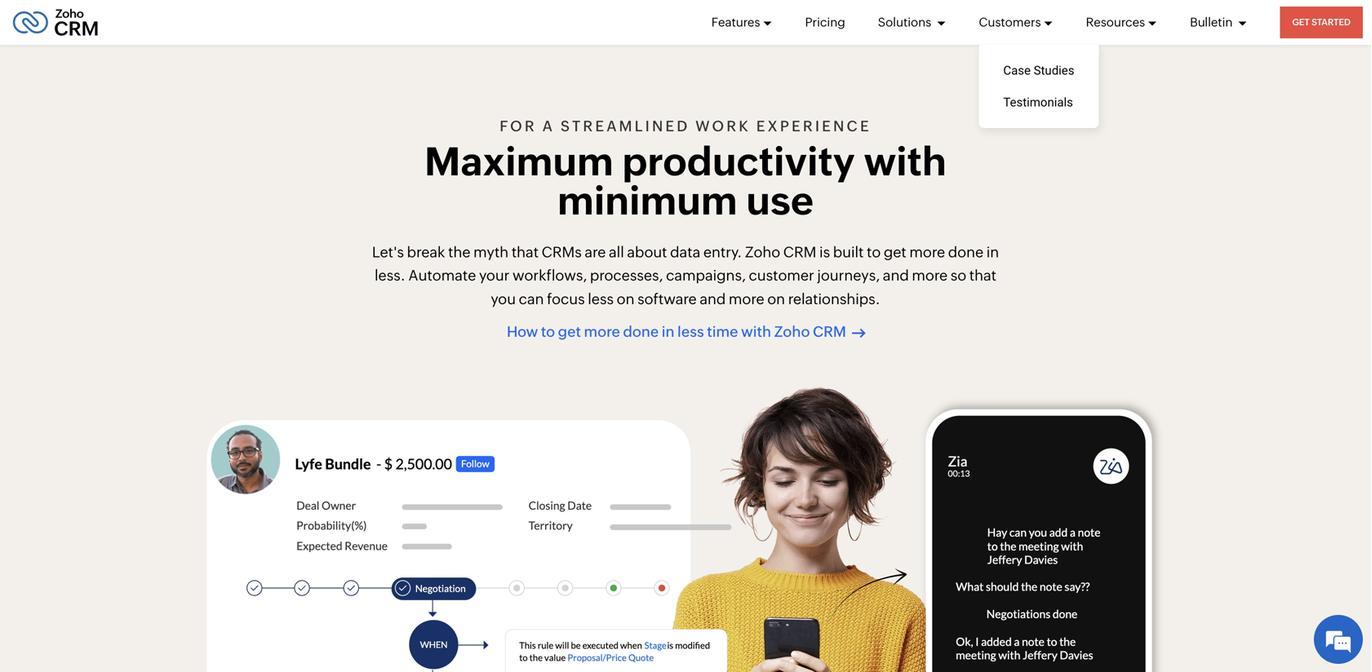 Task type: vqa. For each thing, say whether or not it's contained in the screenshot.
Business Software. Our Craft. Our Passion.
no



Task type: describe. For each thing, give the bounding box(es) containing it.
for a streamlined work experience maximum productivity with minimum use
[[425, 118, 947, 223]]

crm home banner image
[[663, 384, 939, 673]]

more down focus
[[584, 324, 621, 341]]

customers
[[979, 15, 1042, 29]]

data
[[671, 244, 701, 261]]

experience
[[757, 118, 872, 135]]

built
[[834, 244, 864, 261]]

how
[[507, 324, 538, 341]]

solutions
[[879, 15, 935, 29]]

0 horizontal spatial in
[[662, 324, 675, 341]]

0 horizontal spatial and
[[700, 291, 726, 308]]

automate
[[409, 268, 476, 284]]

use
[[747, 178, 814, 223]]

done inside 'is built to get more done in less. automate your workflows, processes, campaigns, customer journeys, and more so that you can focus less on software and more on relationships.'
[[949, 244, 984, 261]]

testimonials
[[1004, 95, 1074, 109]]

bulletin
[[1191, 15, 1236, 29]]

to inside 'is built to get more done in less. automate your workflows, processes, campaigns, customer journeys, and more so that you can focus less on software and more on relationships.'
[[867, 244, 881, 261]]

1 vertical spatial crm
[[813, 324, 847, 341]]

resources link
[[1087, 0, 1158, 45]]

0 horizontal spatial that
[[512, 244, 539, 261]]

get started
[[1293, 17, 1352, 27]]

software
[[638, 291, 697, 308]]

campaigns,
[[666, 268, 746, 284]]

1 vertical spatial done
[[623, 324, 659, 341]]

solutions link
[[879, 0, 947, 45]]

more right built at right
[[910, 244, 946, 261]]

bulletin link
[[1191, 0, 1248, 45]]

pricing
[[806, 15, 846, 29]]

let's
[[372, 244, 404, 261]]

entry.
[[704, 244, 743, 261]]

get started link
[[1281, 7, 1364, 38]]

1 vertical spatial get
[[558, 324, 581, 341]]

zia voice image
[[914, 398, 1165, 673]]

so
[[951, 268, 967, 284]]

1 vertical spatial less
[[678, 324, 705, 341]]

work
[[696, 118, 751, 135]]

case
[[1004, 63, 1031, 78]]

your
[[479, 268, 510, 284]]

2 on from the left
[[768, 291, 786, 308]]

deal card image
[[207, 421, 732, 673]]

a
[[543, 118, 555, 135]]

focus
[[547, 291, 585, 308]]

less.
[[375, 268, 406, 284]]

0 vertical spatial crm
[[784, 244, 817, 261]]

is built to get more done in less. automate your workflows, processes, campaigns, customer journeys, and more so that you can focus less on software and more on relationships.
[[375, 244, 1000, 308]]



Task type: locate. For each thing, give the bounding box(es) containing it.
that up workflows,
[[512, 244, 539, 261]]

and
[[883, 268, 910, 284], [700, 291, 726, 308]]

less
[[588, 291, 614, 308], [678, 324, 705, 341]]

1 vertical spatial in
[[662, 324, 675, 341]]

more up time
[[729, 291, 765, 308]]

features link
[[712, 0, 773, 45]]

and down campaigns,
[[700, 291, 726, 308]]

pricing link
[[806, 0, 846, 45]]

case studies link
[[979, 55, 1100, 87]]

that inside 'is built to get more done in less. automate your workflows, processes, campaigns, customer journeys, and more so that you can focus less on software and more on relationships.'
[[970, 268, 997, 284]]

0 horizontal spatial get
[[558, 324, 581, 341]]

1 horizontal spatial and
[[883, 268, 910, 284]]

customer
[[749, 268, 815, 284]]

time
[[707, 324, 739, 341]]

that
[[512, 244, 539, 261], [970, 268, 997, 284]]

1 vertical spatial that
[[970, 268, 997, 284]]

0 horizontal spatial on
[[617, 291, 635, 308]]

less inside 'is built to get more done in less. automate your workflows, processes, campaigns, customer journeys, and more so that you can focus less on software and more on relationships.'
[[588, 291, 614, 308]]

0 vertical spatial zoho
[[746, 244, 781, 261]]

crm
[[784, 244, 817, 261], [813, 324, 847, 341]]

1 horizontal spatial done
[[949, 244, 984, 261]]

is
[[820, 244, 831, 261]]

in inside 'is built to get more done in less. automate your workflows, processes, campaigns, customer journeys, and more so that you can focus less on software and more on relationships.'
[[987, 244, 1000, 261]]

0 horizontal spatial done
[[623, 324, 659, 341]]

workflows,
[[513, 268, 587, 284]]

on
[[617, 291, 635, 308], [768, 291, 786, 308]]

0 vertical spatial in
[[987, 244, 1000, 261]]

and right journeys,
[[883, 268, 910, 284]]

resources
[[1087, 15, 1146, 29]]

studies
[[1034, 63, 1075, 78]]

to right the how at left
[[541, 324, 555, 341]]

with inside the for a streamlined work experience maximum productivity with minimum use
[[864, 139, 947, 184]]

0 vertical spatial with
[[864, 139, 947, 184]]

can
[[519, 291, 544, 308]]

1 horizontal spatial on
[[768, 291, 786, 308]]

0 horizontal spatial to
[[541, 324, 555, 341]]

1 horizontal spatial get
[[884, 244, 907, 261]]

0 vertical spatial done
[[949, 244, 984, 261]]

more
[[910, 244, 946, 261], [913, 268, 948, 284], [729, 291, 765, 308], [584, 324, 621, 341]]

0 horizontal spatial less
[[588, 291, 614, 308]]

relationships.
[[789, 291, 881, 308]]

1 vertical spatial with
[[742, 324, 772, 341]]

to right built at right
[[867, 244, 881, 261]]

in
[[987, 244, 1000, 261], [662, 324, 675, 341]]

with
[[864, 139, 947, 184], [742, 324, 772, 341]]

journeys,
[[818, 268, 880, 284]]

0 vertical spatial to
[[867, 244, 881, 261]]

zoho crm logo image
[[12, 4, 99, 40]]

processes,
[[590, 268, 664, 284]]

1 horizontal spatial with
[[864, 139, 947, 184]]

done
[[949, 244, 984, 261], [623, 324, 659, 341]]

done down software
[[623, 324, 659, 341]]

the
[[448, 244, 471, 261]]

minimum
[[558, 178, 738, 223]]

0 vertical spatial and
[[883, 268, 910, 284]]

1 vertical spatial to
[[541, 324, 555, 341]]

get
[[884, 244, 907, 261], [558, 324, 581, 341]]

0 horizontal spatial with
[[742, 324, 772, 341]]

zoho down relationships.
[[775, 324, 810, 341]]

features
[[712, 15, 761, 29]]

you
[[491, 291, 516, 308]]

done up so
[[949, 244, 984, 261]]

zoho
[[746, 244, 781, 261], [775, 324, 810, 341]]

testimonials link
[[979, 87, 1100, 118]]

1 vertical spatial zoho
[[775, 324, 810, 341]]

maximum
[[425, 139, 614, 184]]

crm left is
[[784, 244, 817, 261]]

0 vertical spatial that
[[512, 244, 539, 261]]

more left so
[[913, 268, 948, 284]]

get
[[1293, 17, 1310, 27]]

let's break the myth that crms are all about data entry. zoho crm
[[372, 244, 817, 261]]

are
[[585, 244, 606, 261]]

1 horizontal spatial less
[[678, 324, 705, 341]]

0 vertical spatial get
[[884, 244, 907, 261]]

crms
[[542, 244, 582, 261]]

0 vertical spatial less
[[588, 291, 614, 308]]

on down processes,
[[617, 291, 635, 308]]

break
[[407, 244, 445, 261]]

1 vertical spatial and
[[700, 291, 726, 308]]

less down processes,
[[588, 291, 614, 308]]

productivity
[[623, 139, 856, 184]]

that right so
[[970, 268, 997, 284]]

on down customer
[[768, 291, 786, 308]]

get down focus
[[558, 324, 581, 341]]

get inside 'is built to get more done in less. automate your workflows, processes, campaigns, customer journeys, and more so that you can focus less on software and more on relationships.'
[[884, 244, 907, 261]]

1 horizontal spatial to
[[867, 244, 881, 261]]

case studies
[[1004, 63, 1075, 78]]

all
[[609, 244, 625, 261]]

about
[[628, 244, 668, 261]]

started
[[1312, 17, 1352, 27]]

workflow image
[[493, 618, 811, 673]]

streamlined
[[561, 118, 690, 135]]

how to get more done in less time with zoho crm
[[507, 324, 847, 341]]

1 on from the left
[[617, 291, 635, 308]]

myth
[[474, 244, 509, 261]]

less left time
[[678, 324, 705, 341]]

1 horizontal spatial that
[[970, 268, 997, 284]]

for
[[500, 118, 537, 135]]

to
[[867, 244, 881, 261], [541, 324, 555, 341]]

1 horizontal spatial in
[[987, 244, 1000, 261]]

zoho up customer
[[746, 244, 781, 261]]

get right built at right
[[884, 244, 907, 261]]

crm down relationships.
[[813, 324, 847, 341]]



